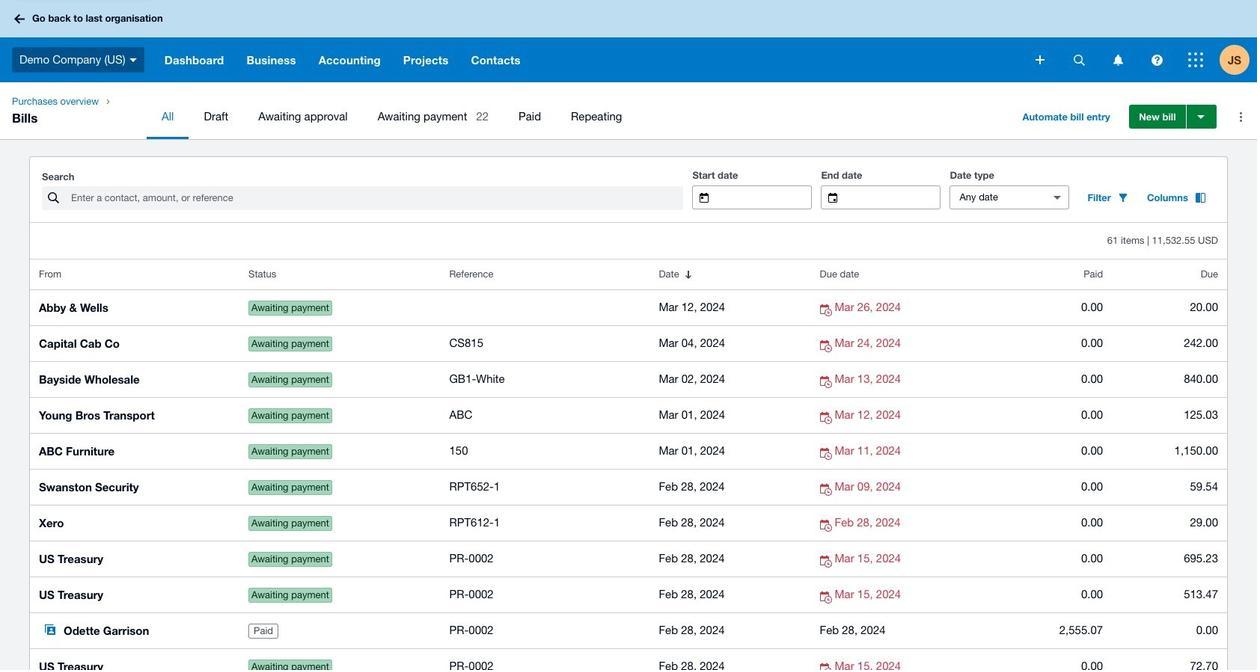 Task type: locate. For each thing, give the bounding box(es) containing it.
svg image
[[1074, 54, 1085, 66], [1114, 54, 1123, 66], [1152, 54, 1163, 66], [1036, 55, 1045, 64], [129, 58, 137, 62]]

9 overdue icon image from the top
[[820, 592, 835, 604]]

0 horizontal spatial svg image
[[14, 14, 25, 24]]

8 overdue icon image from the top
[[820, 556, 835, 568]]

svg image
[[14, 14, 25, 24], [1189, 52, 1204, 67]]

3 overdue icon image from the top
[[820, 377, 835, 389]]

banner
[[0, 0, 1258, 82]]

overdue icon image
[[820, 305, 835, 317], [820, 341, 835, 353], [820, 377, 835, 389], [820, 413, 835, 425], [820, 448, 835, 460], [820, 484, 835, 496], [820, 520, 835, 532], [820, 556, 835, 568], [820, 592, 835, 604], [820, 664, 835, 671]]

grouped payslip icon image
[[45, 625, 56, 636], [45, 625, 56, 636]]

Enter a contact, amount, or reference field
[[70, 187, 684, 210]]

navigation
[[0, 82, 1258, 139]]

None field
[[721, 186, 812, 209], [850, 186, 941, 209], [951, 186, 1042, 209], [721, 186, 812, 209], [850, 186, 941, 209], [951, 186, 1042, 209]]

1 overdue icon image from the top
[[820, 305, 835, 317]]

menu
[[147, 94, 1002, 139]]

0 vertical spatial svg image
[[14, 14, 25, 24]]

1 horizontal spatial svg image
[[1189, 52, 1204, 67]]



Task type: vqa. For each thing, say whether or not it's contained in the screenshot.
1st Delete line item icon from the bottom
no



Task type: describe. For each thing, give the bounding box(es) containing it.
5 overdue icon image from the top
[[820, 448, 835, 460]]

10 overdue icon image from the top
[[820, 664, 835, 671]]

6 overdue icon image from the top
[[820, 484, 835, 496]]

1 vertical spatial svg image
[[1189, 52, 1204, 67]]

7 overdue icon image from the top
[[820, 520, 835, 532]]

list of all the bills element
[[30, 260, 1228, 671]]

4 overdue icon image from the top
[[820, 413, 835, 425]]

2 overdue icon image from the top
[[820, 341, 835, 353]]

overflow menu image
[[1226, 102, 1256, 132]]



